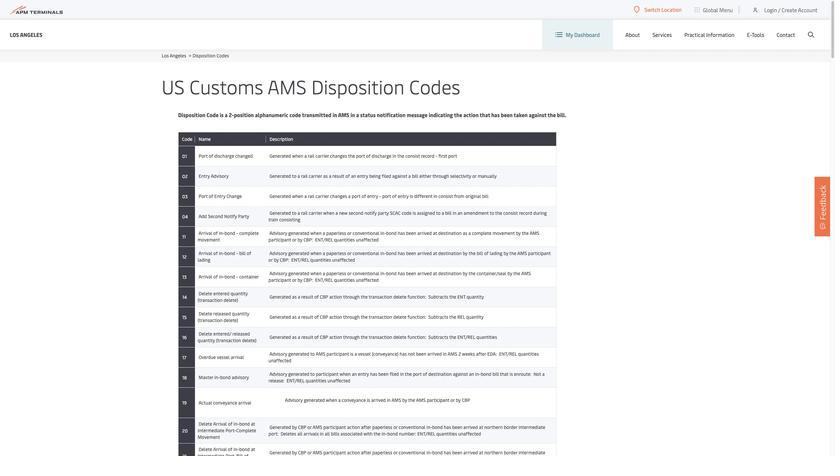 Task type: vqa. For each thing, say whether or not it's contained in the screenshot.
consist to the left
yes



Task type: locate. For each thing, give the bounding box(es) containing it.
port for port of entry change
[[199, 193, 208, 199]]

delete up generated as a result of cbp action through the transaction delete function:  subtracts the ent/rel quantities
[[393, 314, 406, 320]]

los for los angeles
[[10, 31, 19, 38]]

rail for generated to a rail carrier as a result of an entry being filed against a bill either through selectivity or manually
[[301, 173, 308, 179]]

0 vertical spatial arrival
[[231, 354, 244, 360]]

‑ inside arrival of in‑bond ‑ complete movement
[[236, 230, 238, 236]]

tools
[[752, 31, 764, 38]]

(transaction up entered/
[[198, 317, 223, 323]]

0 vertical spatial delete)
[[224, 297, 238, 303]]

9 generated from the top
[[270, 449, 291, 456]]

2 complete from the left
[[472, 230, 492, 236]]

codes up indicating
[[409, 73, 460, 99]]

0 vertical spatial port
[[199, 153, 208, 159]]

generated for generated to a rail carrier when a new second notify party scac code is assigned to a bill in an amendment to the consist record during train consisting
[[270, 210, 291, 216]]

0 horizontal spatial movement
[[198, 237, 220, 243]]

advisory inside advisory generated when a paperless or conventional in‑bond has been arrived at destination by the container/seal by the ams participant or by cbp:  ent/rel quantities unaffected
[[269, 270, 287, 277]]

‑
[[436, 153, 437, 159], [379, 193, 381, 199], [236, 230, 238, 236], [236, 250, 238, 256], [236, 274, 238, 280]]

participant inside generated by cbp or ams participant action after paperless or conventional in‑bond has been arrived at northern border intermediate
[[323, 449, 346, 456]]

1 horizontal spatial that
[[500, 371, 509, 377]]

1 horizontal spatial movement
[[493, 230, 515, 236]]

vessel inside 'advisory generated to ams participant is a vessel (conveyance) has not been arrived in ams 2 weeks after eda:  ent/rel quantities unaffected'
[[358, 351, 371, 357]]

delete for ent
[[393, 294, 406, 300]]

1 horizontal spatial los
[[162, 52, 169, 59]]

delete for delete entered quantity (transaction delete)
[[199, 290, 212, 297]]

1 horizontal spatial angeles
[[170, 52, 186, 59]]

ams inside generated by cbp or ams participant action after paperless or conventional in‑bond has been arrived at northern border intermediate
[[313, 449, 322, 456]]

delete inside delete released quantity (transaction delete)
[[199, 311, 212, 317]]

0 vertical spatial lading
[[490, 250, 503, 256]]

intermediate for generated by cbp or ams participant action after paperless or conventional in‑bond has been arrived at northern border intermediate port:  deletes all arrivals in all bills associated with the in‑bond number: ent/rel quantities unaffected
[[519, 424, 545, 430]]

1 complete from the left
[[239, 230, 259, 236]]

has inside the generated by cbp or ams participant action after paperless or conventional in‑bond has been arrived at northern border intermediate port:  deletes all arrivals in all bills associated with the in‑bond number: ent/rel quantities unaffected
[[444, 424, 451, 430]]

1 vertical spatial subtracts
[[428, 314, 448, 320]]

has inside advisory generated to participant when an entry has been filed in the port of destination against an in‑bond bill that is enroute:  not a release:  ent/rel quantities unaffected
[[370, 371, 377, 377]]

entry up "scac"
[[398, 193, 409, 199]]

0 vertical spatial in‑bond
[[234, 421, 250, 427]]

through
[[433, 173, 449, 179], [343, 294, 360, 300], [343, 314, 360, 320], [343, 334, 360, 340]]

0 vertical spatial northern
[[484, 424, 503, 430]]

0 vertical spatial movement
[[493, 230, 515, 236]]

quantity
[[231, 290, 248, 297], [467, 294, 484, 300], [232, 311, 249, 317], [466, 314, 484, 320], [198, 337, 215, 344]]

generated inside advisory generated when a paperless or conventional in‑bond has been arrived at destination by the container/seal by the ams participant or by cbp:  ent/rel quantities unaffected
[[288, 270, 309, 277]]

1 vertical spatial released
[[232, 331, 250, 337]]

in‑bond up "port‑bill"
[[234, 446, 250, 452]]

when
[[292, 153, 303, 159], [292, 193, 303, 199], [323, 210, 334, 216], [310, 230, 322, 236], [310, 250, 322, 256], [310, 270, 322, 277], [340, 371, 351, 377], [326, 397, 337, 403]]

arrival inside arrival of in‑bond ‑ bill of lading
[[199, 250, 212, 256]]

with
[[364, 431, 373, 437]]

in‑bond
[[234, 421, 250, 427], [234, 446, 250, 452]]

consist left the during
[[503, 210, 518, 216]]

is inside advisory generated to participant when an entry has been filed in the port of destination against an in‑bond bill that is enroute:  not a release:  ent/rel quantities unaffected
[[510, 371, 513, 377]]

disposition for ams
[[311, 73, 404, 99]]

discharge up generated to a rail carrier as a result of an entry being filed against a bill either through selectivity or manually
[[372, 153, 392, 159]]

1 vertical spatial arrival
[[238, 399, 251, 406]]

1 vertical spatial code
[[181, 136, 192, 142]]

port of discharge changed
[[198, 153, 253, 159]]

port down 'not'
[[413, 371, 422, 377]]

2 vertical spatial delete)
[[242, 337, 257, 344]]

/
[[778, 6, 781, 13]]

0 vertical spatial after
[[476, 351, 486, 357]]

advisory inside advisory generated when a paperless or conventional in‑bond has been arrived at destination as a complete movement by the ams participant or by cbp:  ent/rel quantities unaffected
[[269, 230, 287, 236]]

during
[[533, 210, 547, 216]]

arrival down "add"
[[199, 230, 212, 236]]

been inside 'advisory generated to ams participant is a vessel (conveyance) has not been arrived in ams 2 weeks after eda:  ent/rel quantities unaffected'
[[416, 351, 426, 357]]

ent/rel inside 'advisory generated to ams participant is a vessel (conveyance) has not been arrived in ams 2 weeks after eda:  ent/rel quantities unaffected'
[[499, 351, 517, 357]]

after
[[476, 351, 486, 357], [361, 424, 371, 430], [361, 449, 371, 456]]

has inside 'advisory generated to ams participant is a vessel (conveyance) has not been arrived in ams 2 weeks after eda:  ent/rel quantities unaffected'
[[400, 351, 407, 357]]

delete)
[[224, 297, 238, 303], [224, 317, 238, 323], [242, 337, 257, 344]]

disposition right >
[[193, 52, 216, 59]]

consisting
[[279, 216, 300, 223]]

1 vertical spatial los
[[162, 52, 169, 59]]

3 generated from the top
[[270, 193, 291, 199]]

0 horizontal spatial record
[[421, 153, 434, 159]]

(transaction down entered/
[[216, 337, 241, 344]]

been inside advisory generated when a paperless or conventional in‑bond has been arrived at destination by the container/seal by the ams participant or by cbp:  ent/rel quantities unaffected
[[406, 270, 416, 277]]

either
[[419, 173, 432, 179]]

1 subtracts from the top
[[428, 294, 448, 300]]

2 northern from the top
[[484, 449, 503, 456]]

port
[[356, 153, 365, 159], [448, 153, 457, 159], [352, 193, 361, 199], [382, 193, 391, 199], [413, 371, 422, 377]]

1 delete from the top
[[393, 294, 406, 300]]

conventional
[[353, 230, 379, 236], [353, 250, 379, 256], [353, 270, 379, 277], [399, 424, 425, 430], [399, 449, 425, 456]]

code
[[289, 111, 301, 118], [402, 210, 412, 216]]

intermediate inside delete arrival of in‑bond at intermediate port‑bill o
[[198, 453, 224, 456]]

codes for los angeles > disposition codes
[[217, 52, 229, 59]]

paperless inside advisory generated when a paperless or conventional in‑bond has been arrived at destination by the container/seal by the ams participant or by cbp:  ent/rel quantities unaffected
[[326, 270, 346, 277]]

through down generated as a result of cbp action through the transaction delete function:  subtracts the ent quantity
[[343, 314, 360, 320]]

been inside advisory generated when a paperless or conventional in‑bond has been arrived at destination by the bill of lading by the ams participant or by cbp:  ent/rel quantities unaffected
[[406, 250, 416, 256]]

0 vertical spatial intermediate
[[519, 424, 545, 430]]

destination inside advisory generated when a paperless or conventional in‑bond has been arrived at destination as a complete movement by the ams participant or by cbp:  ent/rel quantities unaffected
[[438, 230, 462, 236]]

northern inside the generated by cbp or ams participant action after paperless or conventional in‑bond has been arrived at northern border intermediate port:  deletes all arrivals in all bills associated with the in‑bond number: ent/rel quantities unaffected
[[484, 424, 503, 430]]

in‑bond inside delete arrival of in‑bond at intermediate port‑bill o
[[234, 446, 250, 452]]

code up 01
[[181, 136, 192, 142]]

intermediate up movement
[[198, 427, 224, 434]]

1 port from the top
[[199, 153, 208, 159]]

at
[[433, 230, 437, 236], [433, 250, 437, 256], [433, 270, 437, 277], [251, 421, 255, 427], [479, 424, 483, 430], [251, 446, 255, 452], [479, 449, 483, 456]]

1 delete from the top
[[199, 290, 212, 297]]

an
[[351, 173, 356, 179], [458, 210, 463, 216], [352, 371, 357, 377], [469, 371, 474, 377]]

0 vertical spatial subtracts
[[428, 294, 448, 300]]

1 horizontal spatial codes
[[409, 73, 460, 99]]

1 horizontal spatial record
[[519, 210, 532, 216]]

1 border from the top
[[504, 424, 518, 430]]

18
[[181, 374, 187, 381]]

in inside advisory generated to participant when an entry has been filed in the port of destination against an in‑bond bill that is enroute:  not a release:  ent/rel quantities unaffected
[[400, 371, 404, 377]]

port‑complete
[[226, 427, 256, 434]]

1 vertical spatial lading
[[198, 257, 210, 263]]

transaction up (conveyance)
[[369, 334, 392, 340]]

in‑bond up port‑complete
[[234, 421, 250, 427]]

1 intermediate from the top
[[519, 424, 545, 430]]

0 vertical spatial los
[[10, 31, 19, 38]]

bill inside advisory generated when a paperless or conventional in‑bond has been arrived at destination by the bill of lading by the ams participant or by cbp:  ent/rel quantities unaffected
[[477, 250, 483, 256]]

consist up either
[[405, 153, 420, 159]]

1 horizontal spatial los angeles link
[[162, 52, 186, 59]]

advisory
[[211, 173, 229, 179], [269, 230, 287, 236], [269, 250, 287, 256], [269, 270, 287, 277], [269, 351, 287, 357], [269, 371, 287, 377], [285, 397, 303, 403]]

as for generated as a result of cbp action through the transaction delete function:  subtracts the ent quantity
[[292, 294, 297, 300]]

0 horizontal spatial code
[[289, 111, 301, 118]]

in left 2
[[443, 351, 447, 357]]

1 vertical spatial intermediate
[[198, 453, 224, 456]]

>
[[189, 52, 191, 59]]

1 transaction from the top
[[369, 294, 392, 300]]

action
[[463, 111, 479, 118], [329, 294, 342, 300], [329, 314, 342, 320], [329, 334, 342, 340], [347, 424, 360, 430], [347, 449, 360, 456]]

1 horizontal spatial complete
[[472, 230, 492, 236]]

0 vertical spatial filed
[[382, 173, 391, 179]]

entry right 02
[[199, 173, 210, 179]]

code left transmitted
[[289, 111, 301, 118]]

code up name
[[207, 111, 219, 118]]

delete) for entered
[[224, 297, 238, 303]]

destination inside advisory generated when a paperless or conventional in‑bond has been arrived at destination by the bill of lading by the ams participant or by cbp:  ent/rel quantities unaffected
[[438, 250, 462, 256]]

vessel right overdue
[[217, 354, 230, 360]]

2 vertical spatial against
[[453, 371, 468, 377]]

port down name
[[199, 153, 208, 159]]

2 generated from the top
[[270, 173, 291, 179]]

overdue
[[199, 354, 216, 360]]

1 horizontal spatial all
[[325, 431, 330, 437]]

2 changes from the top
[[330, 193, 347, 199]]

at inside generated by cbp or ams participant action after paperless or conventional in‑bond has been arrived at northern border intermediate
[[479, 449, 483, 456]]

2 port from the top
[[199, 193, 208, 199]]

transaction up generated as a result of cbp action through the transaction delete function:  subtracts the ent/rel quantities
[[369, 314, 392, 320]]

through for generated as a result of cbp action through the transaction delete function:  subtracts the ent quantity
[[343, 294, 360, 300]]

intermediate inside delete arrival of in‑bond at intermediate port‑complete movement
[[198, 427, 224, 434]]

0 horizontal spatial complete
[[239, 230, 259, 236]]

generated inside advisory generated when a paperless or conventional in‑bond has been arrived at destination by the bill of lading by the ams participant or by cbp:  ent/rel quantities unaffected
[[288, 250, 309, 256]]

in‑bond for port‑bill
[[234, 446, 250, 452]]

generated
[[270, 153, 291, 159], [270, 173, 291, 179], [270, 193, 291, 199], [270, 210, 291, 216], [270, 294, 291, 300], [270, 314, 291, 320], [270, 334, 291, 340], [270, 424, 291, 430], [270, 449, 291, 456]]

0 vertical spatial (transaction
[[198, 297, 223, 303]]

2 vertical spatial after
[[361, 449, 371, 456]]

discharge left changed
[[214, 153, 234, 159]]

associated
[[341, 431, 362, 437]]

complete down the amendment
[[472, 230, 492, 236]]

2 transaction from the top
[[369, 314, 392, 320]]

(transaction inside delete released quantity (transaction delete)
[[198, 317, 223, 323]]

destination inside advisory generated to participant when an entry has been filed in the port of destination against an in‑bond bill that is enroute:  not a release:  ent/rel quantities unaffected
[[428, 371, 452, 377]]

delete down advisory generated when a paperless or conventional in‑bond has been arrived at destination by the container/seal by the ams participant or by cbp:  ent/rel quantities unaffected
[[393, 294, 406, 300]]

1 vertical spatial movement
[[198, 237, 220, 243]]

‑ left first
[[436, 153, 437, 159]]

0 vertical spatial los angeles link
[[10, 31, 42, 39]]

advisory for advisory generated to ams participant is a vessel (conveyance) has not been arrived in ams 2 weeks after eda:  ent/rel quantities unaffected
[[269, 351, 287, 357]]

2 delete from the top
[[393, 314, 406, 320]]

generated inside generated by cbp or ams participant action after paperless or conventional in‑bond has been arrived at northern border intermediate
[[270, 449, 291, 456]]

1 vertical spatial filed
[[390, 371, 399, 377]]

complete inside arrival of in‑bond ‑ complete movement
[[239, 230, 259, 236]]

entry up advisory generated when a conveyance is arrived in ams by the ams participant or by cbp
[[358, 371, 369, 377]]

0 vertical spatial codes
[[217, 52, 229, 59]]

1 vertical spatial that
[[500, 371, 509, 377]]

in‑bond inside generated by cbp or ams participant action after paperless or conventional in‑bond has been arrived at northern border intermediate
[[427, 449, 443, 456]]

arrival right the 13
[[199, 274, 212, 280]]

subtracts
[[428, 294, 448, 300], [428, 314, 448, 320], [428, 334, 448, 340]]

los
[[10, 31, 19, 38], [162, 52, 169, 59]]

generated inside advisory generated when a paperless or conventional in‑bond has been arrived at destination as a complete movement by the ams participant or by cbp:  ent/rel quantities unaffected
[[288, 230, 309, 236]]

port right 03
[[199, 193, 208, 199]]

switch location
[[645, 6, 682, 13]]

delete right 15 on the bottom left of the page
[[199, 311, 212, 317]]

intermediate inside the generated by cbp or ams participant action after paperless or conventional in‑bond has been arrived at northern border intermediate port:  deletes all arrivals in all bills associated with the in‑bond number: ent/rel quantities unaffected
[[519, 424, 545, 430]]

action inside the generated by cbp or ams participant action after paperless or conventional in‑bond has been arrived at northern border intermediate port:  deletes all arrivals in all bills associated with the in‑bond number: ent/rel quantities unaffected
[[347, 424, 360, 430]]

2 vertical spatial delete
[[393, 334, 406, 340]]

switch
[[645, 6, 660, 13]]

1 horizontal spatial released
[[232, 331, 250, 337]]

4 generated from the top
[[270, 210, 291, 216]]

1 horizontal spatial lading
[[490, 250, 503, 256]]

delete for delete arrival of in‑bond at intermediate port‑bill o
[[199, 446, 212, 452]]

‑ down party
[[236, 230, 238, 236]]

1 horizontal spatial discharge
[[372, 153, 392, 159]]

generated for generated by cbp or ams participant action after paperless or conventional in‑bond has been arrived at northern border intermediate port:  deletes all arrivals in all bills associated with the in‑bond number: ent/rel quantities unaffected
[[270, 424, 291, 430]]

after down with
[[361, 449, 371, 456]]

delete for rel
[[393, 314, 406, 320]]

e-tools button
[[747, 20, 764, 49]]

quantities inside advisory generated when a paperless or conventional in‑bond has been arrived at destination by the bill of lading by the ams participant or by cbp:  ent/rel quantities unaffected
[[310, 257, 331, 263]]

paperless inside the generated by cbp or ams participant action after paperless or conventional in‑bond has been arrived at northern border intermediate port:  deletes all arrivals in all bills associated with the in‑bond number: ent/rel quantities unaffected
[[372, 424, 392, 430]]

overdue vessel arrival
[[198, 354, 244, 360]]

delete left entered/
[[199, 331, 212, 337]]

0 horizontal spatial codes
[[217, 52, 229, 59]]

0 vertical spatial angeles
[[20, 31, 42, 38]]

2 vertical spatial subtracts
[[428, 334, 448, 340]]

0 vertical spatial intermediate
[[198, 427, 224, 434]]

border
[[504, 424, 518, 430], [504, 449, 518, 456]]

2 subtracts from the top
[[428, 314, 448, 320]]

04
[[181, 213, 188, 220]]

transaction for rel
[[369, 314, 392, 320]]

or
[[472, 173, 477, 179], [347, 230, 352, 236], [292, 237, 296, 243], [347, 250, 352, 256], [269, 257, 273, 263], [347, 270, 352, 277], [292, 277, 296, 283], [451, 397, 455, 403], [307, 424, 312, 430], [393, 424, 398, 430], [307, 449, 312, 456], [393, 449, 398, 456]]

0 vertical spatial code
[[289, 111, 301, 118]]

destination for complete
[[438, 230, 462, 236]]

2 border from the top
[[504, 449, 518, 456]]

1 vertical spatial codes
[[409, 73, 460, 99]]

0 vertical spatial border
[[504, 424, 518, 430]]

border inside generated by cbp or ams participant action after paperless or conventional in‑bond has been arrived at northern border intermediate
[[504, 449, 518, 456]]

has inside generated by cbp or ams participant action after paperless or conventional in‑bond has been arrived at northern border intermediate
[[444, 449, 451, 456]]

at inside delete arrival of in‑bond at intermediate port‑bill o
[[251, 446, 255, 452]]

a
[[225, 111, 228, 118], [356, 111, 359, 118], [304, 153, 307, 159], [298, 173, 300, 179], [329, 173, 331, 179], [408, 173, 411, 179], [304, 193, 307, 199], [348, 193, 351, 199], [298, 210, 300, 216], [336, 210, 338, 216], [442, 210, 444, 216], [323, 230, 325, 236], [468, 230, 471, 236], [323, 250, 325, 256], [323, 270, 325, 277], [298, 294, 300, 300], [298, 314, 300, 320], [298, 334, 300, 340], [355, 351, 357, 357], [542, 371, 545, 377], [338, 397, 341, 403]]

generated by cbp or ams participant action after paperless or conventional in‑bond has been arrived at northern border intermediate
[[269, 449, 545, 456]]

result for generated as a result of cbp action through the transaction delete function:  subtracts the ent/rel quantities
[[301, 334, 313, 340]]

changes for the
[[330, 153, 347, 159]]

delete up movement
[[199, 421, 212, 427]]

0 vertical spatial delete
[[393, 294, 406, 300]]

1 vertical spatial (transaction
[[198, 317, 223, 323]]

complete down party
[[239, 230, 259, 236]]

generated for generated as a result of cbp action through the transaction delete function:  subtracts the rel quantity
[[270, 314, 291, 320]]

1 vertical spatial changes
[[330, 193, 347, 199]]

after up with
[[361, 424, 371, 430]]

consist left from
[[439, 193, 453, 199]]

delete
[[393, 294, 406, 300], [393, 314, 406, 320], [393, 334, 406, 340]]

intermediate for port‑bill
[[198, 453, 224, 456]]

in left status
[[351, 111, 355, 118]]

1 vertical spatial in‑bond
[[234, 446, 250, 452]]

paperless inside advisory generated when a paperless or conventional in‑bond has been arrived at destination by the bill of lading by the ams participant or by cbp:  ent/rel quantities unaffected
[[326, 250, 346, 256]]

arrived inside advisory generated when a paperless or conventional in‑bond has been arrived at destination by the container/seal by the ams participant or by cbp:  ent/rel quantities unaffected
[[417, 270, 432, 277]]

has inside advisory generated when a paperless or conventional in‑bond has been arrived at destination by the container/seal by the ams participant or by cbp:  ent/rel quantities unaffected
[[398, 270, 405, 277]]

1 horizontal spatial vessel
[[358, 351, 371, 357]]

filed down 'advisory generated to ams participant is a vessel (conveyance) has not been arrived in ams 2 weeks after eda:  ent/rel quantities unaffected'
[[390, 371, 399, 377]]

through down generated as a result of cbp action through the transaction delete function:  subtracts the rel quantity
[[343, 334, 360, 340]]

arrival up movement
[[213, 421, 227, 427]]

intermediate down movement
[[198, 453, 224, 456]]

original
[[465, 193, 481, 199]]

2 vertical spatial consist
[[503, 210, 518, 216]]

through for generated as a result of cbp action through the transaction delete function:  subtracts the ent/rel quantities
[[343, 334, 360, 340]]

carrier for discharge
[[316, 153, 329, 159]]

discharge
[[214, 153, 234, 159], [372, 153, 392, 159]]

generated for advisory generated when a paperless or conventional in‑bond has been arrived at destination by the container/seal by the ams participant or by cbp:  ent/rel quantities unaffected
[[288, 270, 309, 277]]

1 vertical spatial angeles
[[170, 52, 186, 59]]

against right being
[[392, 173, 407, 179]]

quantity up overdue
[[198, 337, 215, 344]]

4 delete from the top
[[199, 421, 212, 427]]

by
[[516, 230, 521, 236], [298, 237, 302, 243], [463, 250, 468, 256], [504, 250, 508, 256], [274, 257, 279, 263], [463, 270, 468, 277], [508, 270, 512, 277], [298, 277, 302, 283], [402, 397, 407, 403], [456, 397, 461, 403], [292, 424, 297, 430], [292, 449, 297, 456]]

1 vertical spatial border
[[504, 449, 518, 456]]

conveyance
[[342, 397, 366, 403], [213, 399, 237, 406]]

1 vertical spatial delete)
[[224, 317, 238, 323]]

disposition up name
[[178, 111, 205, 118]]

arrival up "advisory"
[[231, 354, 244, 360]]

1 vertical spatial intermediate
[[519, 449, 545, 456]]

generated for generated as a result of cbp action through the transaction delete function:  subtracts the ent quantity
[[270, 294, 291, 300]]

3 delete from the top
[[393, 334, 406, 340]]

generated by cbp or ams participant action after paperless or conventional in‑bond has been arrived at northern border intermediate port:  deletes all arrivals in all bills associated with the in‑bond number: ent/rel quantities unaffected
[[269, 424, 545, 437]]

participant inside advisory generated when a paperless or conventional in‑bond has been arrived at destination as a complete movement by the ams participant or by cbp:  ent/rel quantities unaffected
[[269, 237, 291, 243]]

3 delete from the top
[[199, 331, 212, 337]]

arrived inside 'advisory generated to ams participant is a vessel (conveyance) has not been arrived in ams 2 weeks after eda:  ent/rel quantities unaffected'
[[427, 351, 442, 357]]

0 horizontal spatial lading
[[198, 257, 210, 263]]

action for generated as a result of cbp action through the transaction delete function:  subtracts the ent quantity
[[329, 294, 342, 300]]

ent/rel
[[315, 237, 333, 243], [291, 257, 309, 263], [315, 277, 333, 283], [457, 334, 475, 340], [499, 351, 517, 357], [287, 378, 305, 384], [417, 431, 435, 437]]

arrival for arrival of in‑bond ‑ complete movement
[[199, 230, 212, 236]]

(transaction down entered
[[198, 297, 223, 303]]

1 horizontal spatial conveyance
[[342, 397, 366, 403]]

in‑bond inside arrival of in‑bond ‑ complete movement
[[219, 230, 235, 236]]

after inside the generated by cbp or ams participant action after paperless or conventional in‑bond has been arrived at northern border intermediate port:  deletes all arrivals in all bills associated with the in‑bond number: ent/rel quantities unaffected
[[361, 424, 371, 430]]

in inside 'advisory generated to ams participant is a vessel (conveyance) has not been arrived in ams 2 weeks after eda:  ent/rel quantities unaffected'
[[443, 351, 447, 357]]

e-
[[747, 31, 752, 38]]

0 horizontal spatial that
[[480, 111, 490, 118]]

first
[[439, 153, 447, 159]]

filed right being
[[382, 173, 391, 179]]

advisory for advisory generated when a conveyance is arrived in ams by the ams participant or by cbp
[[285, 397, 303, 403]]

1 vertical spatial record
[[519, 210, 532, 216]]

generated for generated when a rail carrier changes the port of discharge in the consist record ‑ first port
[[270, 153, 291, 159]]

result
[[332, 173, 344, 179], [301, 294, 313, 300], [301, 314, 313, 320], [301, 334, 313, 340]]

1 vertical spatial los angeles link
[[162, 52, 186, 59]]

quantity inside delete entered/ released quantity (transaction delete)
[[198, 337, 215, 344]]

delete left entered
[[199, 290, 212, 297]]

1 vertical spatial code
[[402, 210, 412, 216]]

conventional inside advisory generated when a paperless or conventional in‑bond has been arrived at destination as a complete movement by the ams participant or by cbp:  ent/rel quantities unaffected
[[353, 230, 379, 236]]

delete) for released
[[224, 317, 238, 323]]

(conveyance)
[[372, 351, 399, 357]]

1 discharge from the left
[[214, 153, 234, 159]]

arrival inside arrival of in‑bond ‑ complete movement
[[199, 230, 212, 236]]

2 intermediate from the top
[[198, 453, 224, 456]]

status
[[360, 111, 376, 118]]

1 horizontal spatial code
[[402, 210, 412, 216]]

ams inside advisory generated when a paperless or conventional in‑bond has been arrived at destination by the container/seal by the ams participant or by cbp:  ent/rel quantities unaffected
[[521, 270, 531, 277]]

2 in‑bond from the top
[[234, 446, 250, 452]]

advisory generated when a paperless or conventional in‑bond has been arrived at destination by the bill of lading by the ams participant or by cbp:  ent/rel quantities unaffected
[[269, 250, 551, 263]]

3 subtracts from the top
[[428, 334, 448, 340]]

generated for generated when a rail carrier changes a port of entry ‑ port of entry is different in consist from original bill
[[270, 193, 291, 199]]

code right "scac"
[[402, 210, 412, 216]]

arrival down "advisory"
[[238, 399, 251, 406]]

1 vertical spatial northern
[[484, 449, 503, 456]]

13
[[181, 274, 187, 280]]

2 vertical spatial transaction
[[369, 334, 392, 340]]

border inside the generated by cbp or ams participant action after paperless or conventional in‑bond has been arrived at northern border intermediate port:  deletes all arrivals in all bills associated with the in‑bond number: ent/rel quantities unaffected
[[504, 424, 518, 430]]

action for generated by cbp or ams participant action after paperless or conventional in‑bond has been arrived at northern border intermediate port:  deletes all arrivals in all bills associated with the in‑bond number: ent/rel quantities unaffected
[[347, 424, 360, 430]]

1 in‑bond from the top
[[234, 421, 250, 427]]

6 generated from the top
[[270, 314, 291, 320]]

12
[[181, 254, 187, 260]]

delete) inside "delete entered quantity (transaction delete)"
[[224, 297, 238, 303]]

a inside advisory generated when a paperless or conventional in‑bond has been arrived at destination by the container/seal by the ams participant or by cbp:  ent/rel quantities unaffected
[[323, 270, 325, 277]]

generated as a result of cbp action through the transaction delete function:  subtracts the rel quantity
[[269, 314, 484, 320]]

unaffected
[[356, 237, 379, 243], [332, 257, 355, 263], [356, 277, 379, 283], [269, 357, 291, 364], [328, 378, 350, 384], [458, 431, 481, 437]]

in‑bond inside advisory generated to participant when an entry has been filed in the port of destination against an in‑bond bill that is enroute:  not a release:  ent/rel quantities unaffected
[[475, 371, 491, 377]]

delete for delete entered/ released quantity (transaction delete)
[[199, 331, 212, 337]]

as inside advisory generated when a paperless or conventional in‑bond has been arrived at destination as a complete movement by the ams participant or by cbp:  ent/rel quantities unaffected
[[463, 230, 467, 236]]

1 vertical spatial after
[[361, 424, 371, 430]]

carrier inside generated to a rail carrier when a new second notify party scac code is assigned to a bill in an amendment to the consist record during train consisting
[[309, 210, 322, 216]]

description
[[269, 136, 293, 142]]

17
[[181, 354, 186, 361]]

conventional for quantities
[[353, 230, 379, 236]]

0 horizontal spatial discharge
[[214, 153, 234, 159]]

my dashboard button
[[555, 20, 600, 49]]

1 vertical spatial disposition
[[311, 73, 404, 99]]

2 horizontal spatial against
[[529, 111, 547, 118]]

as for generated as a result of cbp action through the transaction delete function:  subtracts the ent/rel quantities
[[292, 334, 297, 340]]

disposition up status
[[311, 73, 404, 99]]

1 horizontal spatial entry
[[214, 193, 225, 199]]

quantity right entered
[[231, 290, 248, 297]]

0 vertical spatial against
[[529, 111, 547, 118]]

delete up 'advisory generated to ams participant is a vessel (conveyance) has not been arrived in ams 2 weeks after eda:  ent/rel quantities unaffected'
[[393, 334, 406, 340]]

generated inside 'advisory generated to ams participant is a vessel (conveyance) has not been arrived in ams 2 weeks after eda:  ent/rel quantities unaffected'
[[288, 351, 309, 357]]

after right weeks
[[476, 351, 486, 357]]

8 generated from the top
[[270, 424, 291, 430]]

an inside generated to a rail carrier when a new second notify party scac code is assigned to a bill in an amendment to the consist record during train consisting
[[458, 210, 463, 216]]

2 discharge from the left
[[372, 153, 392, 159]]

codes up the customs
[[217, 52, 229, 59]]

record left first
[[421, 153, 434, 159]]

carrier
[[316, 153, 329, 159], [309, 173, 322, 179], [316, 193, 329, 199], [309, 210, 322, 216]]

generated for advisory generated when a paperless or conventional in‑bond has been arrived at destination by the bill of lading by the ams participant or by cbp:  ent/rel quantities unaffected
[[288, 250, 309, 256]]

1 generated from the top
[[270, 153, 291, 159]]

released right entered/
[[232, 331, 250, 337]]

0 horizontal spatial released
[[213, 311, 231, 317]]

all left arrivals
[[297, 431, 302, 437]]

0 horizontal spatial against
[[392, 173, 407, 179]]

against right taken
[[529, 111, 547, 118]]

entry left change
[[214, 193, 225, 199]]

all left bills
[[325, 431, 330, 437]]

2 delete from the top
[[199, 311, 212, 317]]

delete inside "delete entered quantity (transaction delete)"
[[199, 290, 212, 297]]

5 generated from the top
[[270, 294, 291, 300]]

arrival up "port‑bill"
[[213, 446, 227, 452]]

1 intermediate from the top
[[198, 427, 224, 434]]

7 generated from the top
[[270, 334, 291, 340]]

0 vertical spatial transaction
[[369, 294, 392, 300]]

participant inside advisory generated when a paperless or conventional in‑bond has been arrived at destination by the container/seal by the ams participant or by cbp:  ent/rel quantities unaffected
[[269, 277, 291, 283]]

2 intermediate from the top
[[519, 449, 545, 456]]

2 vertical spatial (transaction
[[216, 337, 241, 344]]

ams
[[268, 73, 307, 99], [338, 111, 349, 118], [530, 230, 539, 236], [517, 250, 527, 256], [521, 270, 531, 277], [316, 351, 325, 357], [448, 351, 457, 357], [392, 397, 401, 403], [416, 397, 426, 403], [313, 424, 322, 430], [313, 449, 322, 456]]

3 transaction from the top
[[369, 334, 392, 340]]

contact button
[[777, 20, 795, 49]]

(transaction
[[198, 297, 223, 303], [198, 317, 223, 323], [216, 337, 241, 344]]

vessel left (conveyance)
[[358, 351, 371, 357]]

1 vertical spatial port
[[199, 193, 208, 199]]

1 vertical spatial delete
[[393, 314, 406, 320]]

lading up container/seal
[[490, 250, 503, 256]]

transaction
[[369, 294, 392, 300], [369, 314, 392, 320], [369, 334, 392, 340]]

0 vertical spatial released
[[213, 311, 231, 317]]

2 horizontal spatial consist
[[503, 210, 518, 216]]

through up generated as a result of cbp action through the transaction delete function:  subtracts the rel quantity
[[343, 294, 360, 300]]

0 horizontal spatial angeles
[[20, 31, 42, 38]]

arrival for arrival of in‑bond ‑ bill of lading
[[199, 250, 212, 256]]

by inside the generated by cbp or ams participant action after paperless or conventional in‑bond has been arrived at northern border intermediate port:  deletes all arrivals in all bills associated with the in‑bond number: ent/rel quantities unaffected
[[292, 424, 297, 430]]

delete inside delete arrival of in‑bond at intermediate port‑bill o
[[199, 446, 212, 452]]

arrived inside advisory generated when a paperless or conventional in‑bond has been arrived at destination as a complete movement by the ams participant or by cbp:  ent/rel quantities unaffected
[[417, 230, 432, 236]]

cbp inside generated by cbp or ams participant action after paperless or conventional in‑bond has been arrived at northern border intermediate
[[298, 449, 306, 456]]

to
[[292, 173, 296, 179], [292, 210, 296, 216], [436, 210, 441, 216], [490, 210, 494, 216], [310, 351, 315, 357], [310, 371, 315, 377]]

unaffected inside advisory generated when a paperless or conventional in‑bond has been arrived at destination by the bill of lading by the ams participant or by cbp:  ent/rel quantities unaffected
[[332, 257, 355, 263]]

intermediate for generated by cbp or ams participant action after paperless or conventional in‑bond has been arrived at northern border intermediate
[[519, 449, 545, 456]]

been
[[501, 111, 513, 118], [406, 230, 416, 236], [406, 250, 416, 256], [406, 270, 416, 277], [416, 351, 426, 357], [378, 371, 389, 377], [452, 424, 462, 430], [452, 449, 462, 456]]

‑ left container
[[236, 274, 238, 280]]

services
[[653, 31, 672, 38]]

a inside advisory generated when a paperless or conventional in‑bond has been arrived at destination by the bill of lading by the ams participant or by cbp:  ent/rel quantities unaffected
[[323, 250, 325, 256]]

‑ down arrival of in‑bond ‑ complete movement
[[236, 250, 238, 256]]

delete inside delete entered/ released quantity (transaction delete)
[[199, 331, 212, 337]]

1 northern from the top
[[484, 424, 503, 430]]

record left the during
[[519, 210, 532, 216]]

1 vertical spatial transaction
[[369, 314, 392, 320]]

los angeles link
[[10, 31, 42, 39], [162, 52, 186, 59]]

0 horizontal spatial los
[[10, 31, 19, 38]]

result for generated as a result of cbp action through the transaction delete function:  subtracts the ent quantity
[[301, 294, 313, 300]]

transaction up generated as a result of cbp action through the transaction delete function:  subtracts the rel quantity
[[369, 294, 392, 300]]

generated for advisory generated when a conveyance is arrived in ams by the ams participant or by cbp
[[304, 397, 325, 403]]

against down 2
[[453, 371, 468, 377]]

changes for a
[[330, 193, 347, 199]]

in down 'advisory generated to ams participant is a vessel (conveyance) has not been arrived in ams 2 weeks after eda:  ent/rel quantities unaffected'
[[400, 371, 404, 377]]

arrivals
[[304, 431, 319, 437]]

the inside generated to a rail carrier when a new second notify party scac code is assigned to a bill in an amendment to the consist record during train consisting
[[495, 210, 502, 216]]

of inside delete arrival of in‑bond at intermediate port‑bill o
[[228, 446, 232, 452]]

quantity right rel
[[466, 314, 484, 320]]

in down from
[[453, 210, 456, 216]]

quantity down "delete entered quantity (transaction delete)"
[[232, 311, 249, 317]]

released down "delete entered quantity (transaction delete)"
[[213, 311, 231, 317]]

arrival right "12"
[[199, 250, 212, 256]]

5 delete from the top
[[199, 446, 212, 452]]

1 vertical spatial consist
[[439, 193, 453, 199]]

lading right "12"
[[198, 257, 210, 263]]

delete down movement
[[199, 446, 212, 452]]

conventional inside advisory generated when a paperless or conventional in‑bond has been arrived at destination by the container/seal by the ams participant or by cbp:  ent/rel quantities unaffected
[[353, 270, 379, 277]]

1 changes from the top
[[330, 153, 347, 159]]

advisory for advisory generated when a paperless or conventional in‑bond has been arrived at destination by the container/seal by the ams participant or by cbp:  ent/rel quantities unaffected
[[269, 270, 287, 277]]

advisory generated to ams participant is a vessel (conveyance) has not been arrived in ams 2 weeks after eda:  ent/rel quantities unaffected
[[269, 351, 539, 364]]

in right arrivals
[[320, 431, 324, 437]]

‑ up "party"
[[379, 193, 381, 199]]

participant inside advisory generated when a paperless or conventional in‑bond has been arrived at destination by the bill of lading by the ams participant or by cbp:  ent/rel quantities unaffected
[[528, 250, 551, 256]]

los for los angeles > disposition codes
[[162, 52, 169, 59]]

northern inside generated by cbp or ams participant action after paperless or conventional in‑bond has been arrived at northern border intermediate
[[484, 449, 503, 456]]

0 vertical spatial changes
[[330, 153, 347, 159]]

lading inside arrival of in‑bond ‑ bill of lading
[[198, 257, 210, 263]]

1 vertical spatial against
[[392, 173, 407, 179]]

0 horizontal spatial consist
[[405, 153, 420, 159]]

quantities inside advisory generated when a paperless or conventional in‑bond has been arrived at destination by the container/seal by the ams participant or by cbp:  ent/rel quantities unaffected
[[334, 277, 355, 283]]



Task type: describe. For each thing, give the bounding box(es) containing it.
0 horizontal spatial vessel
[[217, 354, 230, 360]]

quantities inside advisory generated to participant when an entry has been filed in the port of destination against an in‑bond bill that is enroute:  not a release:  ent/rel quantities unaffected
[[306, 378, 326, 384]]

global menu
[[703, 6, 733, 13]]

delete entered/ released quantity (transaction delete)
[[198, 331, 257, 344]]

change
[[227, 193, 242, 199]]

generated as a result of cbp action through the transaction delete function:  subtracts the ent quantity
[[269, 294, 484, 300]]

conventional inside generated by cbp or ams participant action after paperless or conventional in‑bond has been arrived at northern border intermediate
[[399, 449, 425, 456]]

notification
[[377, 111, 406, 118]]

released inside delete released quantity (transaction delete)
[[213, 311, 231, 317]]

been inside advisory generated when a paperless or conventional in‑bond has been arrived at destination as a complete movement by the ams participant or by cbp:  ent/rel quantities unaffected
[[406, 230, 416, 236]]

the inside advisory generated to participant when an entry has been filed in the port of destination against an in‑bond bill that is enroute:  not a release:  ent/rel quantities unaffected
[[405, 371, 412, 377]]

quantities inside the generated by cbp or ams participant action after paperless or conventional in‑bond has been arrived at northern border intermediate port:  deletes all arrivals in all bills associated with the in‑bond number: ent/rel quantities unaffected
[[436, 431, 457, 437]]

conventional inside the generated by cbp or ams participant action after paperless or conventional in‑bond has been arrived at northern border intermediate port:  deletes all arrivals in all bills associated with the in‑bond number: ent/rel quantities unaffected
[[399, 424, 425, 430]]

0 vertical spatial consist
[[405, 153, 420, 159]]

of inside arrival of in‑bond ‑ complete movement
[[213, 230, 218, 236]]

bill inside arrival of in‑bond ‑ bill of lading
[[239, 250, 246, 256]]

at inside advisory generated when a paperless or conventional in‑bond has been arrived at destination by the bill of lading by the ams participant or by cbp:  ent/rel quantities unaffected
[[433, 250, 437, 256]]

ent/rel inside advisory generated when a paperless or conventional in‑bond has been arrived at destination as a complete movement by the ams participant or by cbp:  ent/rel quantities unaffected
[[315, 237, 333, 243]]

rel
[[457, 314, 465, 320]]

20
[[181, 428, 188, 434]]

of inside advisory generated when a paperless or conventional in‑bond has been arrived at destination by the bill of lading by the ams participant or by cbp:  ent/rel quantities unaffected
[[484, 250, 489, 256]]

actual
[[199, 399, 212, 406]]

global
[[703, 6, 718, 13]]

entered
[[213, 290, 229, 297]]

unaffected inside advisory generated when a paperless or conventional in‑bond has been arrived at destination by the container/seal by the ams participant or by cbp:  ent/rel quantities unaffected
[[356, 277, 379, 283]]

2
[[458, 351, 461, 357]]

intermediate for port‑complete
[[198, 427, 224, 434]]

in down advisory generated to participant when an entry has been filed in the port of destination against an in‑bond bill that is enroute:  not a release:  ent/rel quantities unaffected
[[387, 397, 391, 403]]

train
[[269, 216, 278, 223]]

0 vertical spatial that
[[480, 111, 490, 118]]

generated when a rail carrier changes the port of discharge in the consist record ‑ first port
[[269, 153, 457, 159]]

0 horizontal spatial entry
[[199, 173, 210, 179]]

advisory generated when a conveyance is arrived in ams by the ams participant or by cbp
[[285, 397, 470, 403]]

bill inside advisory generated to participant when an entry has been filed in the port of destination against an in‑bond bill that is enroute:  not a release:  ent/rel quantities unaffected
[[493, 371, 499, 377]]

about
[[626, 31, 640, 38]]

advisory for advisory generated when a paperless or conventional in‑bond has been arrived at destination as a complete movement by the ams participant or by cbp:  ent/rel quantities unaffected
[[269, 230, 287, 236]]

01
[[181, 153, 187, 159]]

(transaction for entered
[[198, 297, 223, 303]]

11
[[181, 233, 186, 240]]

participant inside 'advisory generated to ams participant is a vessel (conveyance) has not been arrived in ams 2 weeks after eda:  ent/rel quantities unaffected'
[[327, 351, 349, 357]]

arrived inside the generated by cbp or ams participant action after paperless or conventional in‑bond has been arrived at northern border intermediate port:  deletes all arrivals in all bills associated with the in‑bond number: ent/rel quantities unaffected
[[463, 424, 478, 430]]

(transaction for released
[[198, 317, 223, 323]]

in‑bond inside advisory generated when a paperless or conventional in‑bond has been arrived at destination by the bill of lading by the ams participant or by cbp:  ent/rel quantities unaffected
[[381, 250, 397, 256]]

of inside advisory generated to participant when an entry has been filed in the port of destination against an in‑bond bill that is enroute:  not a release:  ent/rel quantities unaffected
[[423, 371, 427, 377]]

party
[[238, 213, 249, 219]]

feedback button
[[815, 177, 831, 236]]

arrived inside generated by cbp or ams participant action after paperless or conventional in‑bond has been arrived at northern border intermediate
[[463, 449, 478, 456]]

from
[[454, 193, 464, 199]]

port for port of discharge changed
[[199, 153, 208, 159]]

after for generated by cbp or ams participant action after paperless or conventional in‑bond has been arrived at northern border intermediate
[[361, 449, 371, 456]]

manually
[[478, 173, 497, 179]]

lading inside advisory generated when a paperless or conventional in‑bond has been arrived at destination by the bill of lading by the ams participant or by cbp:  ent/rel quantities unaffected
[[490, 250, 503, 256]]

weeks
[[462, 351, 475, 357]]

border for generated by cbp or ams participant action after paperless or conventional in‑bond has been arrived at northern border intermediate port:  deletes all arrivals in all bills associated with the in‑bond number: ent/rel quantities unaffected
[[504, 424, 518, 430]]

generated for advisory generated to participant when an entry has been filed in the port of destination against an in‑bond bill that is enroute:  not a release:  ent/rel quantities unaffected
[[288, 371, 309, 377]]

through right either
[[433, 173, 449, 179]]

0 vertical spatial record
[[421, 153, 434, 159]]

paperless inside generated by cbp or ams participant action after paperless or conventional in‑bond has been arrived at northern border intermediate
[[372, 449, 392, 456]]

scac
[[390, 210, 401, 216]]

in up generated to a rail carrier as a result of an entry being filed against a bill either through selectivity or manually
[[393, 153, 396, 159]]

codes for us customs ams disposition codes
[[409, 73, 460, 99]]

unaffected inside advisory generated to participant when an entry has been filed in the port of destination against an in‑bond bill that is enroute:  not a release:  ent/rel quantities unaffected
[[328, 378, 350, 384]]

when inside advisory generated to participant when an entry has been filed in the port of destination against an in‑bond bill that is enroute:  not a release:  ent/rel quantities unaffected
[[340, 371, 351, 377]]

after for generated by cbp or ams participant action after paperless or conventional in‑bond has been arrived at northern border intermediate port:  deletes all arrivals in all bills associated with the in‑bond number: ent/rel quantities unaffected
[[361, 424, 371, 430]]

16
[[181, 334, 187, 340]]

in inside generated to a rail carrier when a new second notify party scac code is assigned to a bill in an amendment to the consist record during train consisting
[[453, 210, 456, 216]]

generated for advisory generated when a paperless or conventional in‑bond has been arrived at destination as a complete movement by the ams participant or by cbp:  ent/rel quantities unaffected
[[288, 230, 309, 236]]

a inside advisory generated to participant when an entry has been filed in the port of destination against an in‑bond bill that is enroute:  not a release:  ent/rel quantities unaffected
[[542, 371, 545, 377]]

port‑bill
[[226, 453, 243, 456]]

destination for bill
[[438, 250, 462, 256]]

arrival for actual conveyance arrival
[[238, 399, 251, 406]]

action for generated as a result of cbp action through the transaction delete function:  subtracts the rel quantity
[[329, 314, 342, 320]]

carrier for entry
[[316, 193, 329, 199]]

second
[[349, 210, 363, 216]]

code inside generated to a rail carrier when a new second notify party scac code is assigned to a bill in an amendment to the consist record during train consisting
[[402, 210, 412, 216]]

in‑bond inside arrival of in‑bond ‑ bill of lading
[[219, 250, 235, 256]]

taken
[[514, 111, 528, 118]]

arrival of in‑bond ‑ container
[[198, 274, 259, 280]]

indicating
[[429, 111, 453, 118]]

bills
[[331, 431, 339, 437]]

delete released quantity (transaction delete)
[[198, 311, 249, 323]]

transaction for ent
[[369, 294, 392, 300]]

action for generated as a result of cbp action through the transaction delete function:  subtracts the ent/rel quantities
[[329, 334, 342, 340]]

arrival for arrival of in‑bond ‑ container
[[199, 274, 212, 280]]

arrival of in‑bond ‑ bill of lading
[[198, 250, 251, 263]]

destination for container/seal
[[438, 270, 462, 277]]

when inside advisory generated when a paperless or conventional in‑bond has been arrived at destination as a complete movement by the ams participant or by cbp:  ent/rel quantities unaffected
[[310, 230, 322, 236]]

in right transmitted
[[333, 111, 337, 118]]

delete arrival of in‑bond at intermediate port‑complete movement
[[198, 421, 256, 440]]

been inside advisory generated to participant when an entry has been filed in the port of destination against an in‑bond bill that is enroute:  not a release:  ent/rel quantities unaffected
[[378, 371, 389, 377]]

disposition code is a 2‑position alphanumeric code transmitted in ams in a status notification message indicating the action that has been taken against the bill.
[[178, 111, 566, 118]]

border for generated by cbp or ams participant action after paperless or conventional in‑bond has been arrived at northern border intermediate
[[504, 449, 518, 456]]

angeles for los angeles
[[20, 31, 42, 38]]

container
[[239, 274, 259, 280]]

rail for generated when a rail carrier changes a port of entry ‑ port of entry is different in consist from original bill
[[308, 193, 314, 199]]

master
[[199, 374, 213, 380]]

dashboard
[[574, 31, 600, 38]]

‑ for advisory generated when a paperless or conventional in‑bond has been arrived at destination by the container/seal by the ams participant or by cbp:  ent/rel quantities unaffected
[[236, 274, 238, 280]]

port up generated to a rail carrier as a result of an entry being filed against a bill either through selectivity or manually
[[356, 153, 365, 159]]

number:
[[399, 431, 416, 437]]

disposition for >
[[193, 52, 216, 59]]

movement
[[198, 434, 220, 440]]

advisory for advisory generated to participant when an entry has been filed in the port of destination against an in‑bond bill that is enroute:  not a release:  ent/rel quantities unaffected
[[269, 371, 287, 377]]

a inside 'advisory generated to ams participant is a vessel (conveyance) has not been arrived in ams 2 weeks after eda:  ent/rel quantities unaffected'
[[355, 351, 357, 357]]

notify
[[224, 213, 237, 219]]

conventional for unaffected
[[353, 270, 379, 277]]

conventional for ent/rel
[[353, 250, 379, 256]]

e-tools
[[747, 31, 764, 38]]

port of entry change
[[198, 193, 242, 199]]

action for generated by cbp or ams participant action after paperless or conventional in‑bond has been arrived at northern border intermediate
[[347, 449, 360, 456]]

generated for generated as a result of cbp action through the transaction delete function:  subtracts the ent/rel quantities
[[270, 334, 291, 340]]

us customs ams disposition codes
[[162, 73, 460, 99]]

quantity right ent
[[467, 294, 484, 300]]

rail for generated to a rail carrier when a new second notify party scac code is assigned to a bill in an amendment to the consist record during train consisting
[[301, 210, 308, 216]]

port inside advisory generated to participant when an entry has been filed in the port of destination against an in‑bond bill that is enroute:  not a release:  ent/rel quantities unaffected
[[413, 371, 422, 377]]

arrival for overdue vessel arrival
[[231, 354, 244, 360]]

login / create account link
[[752, 0, 818, 19]]

advisory generated when a paperless or conventional in‑bond has been arrived at destination by the container/seal by the ams participant or by cbp:  ent/rel quantities unaffected
[[269, 270, 531, 283]]

unaffected inside 'advisory generated to ams participant is a vessel (conveyance) has not been arrived in ams 2 weeks after eda:  ent/rel quantities unaffected'
[[269, 357, 291, 364]]

arrival of in‑bond ‑ complete movement
[[198, 230, 259, 243]]

port up second
[[352, 193, 361, 199]]

message
[[407, 111, 428, 118]]

delete for delete released quantity (transaction delete)
[[199, 311, 212, 317]]

filed inside advisory generated to participant when an entry has been filed in the port of destination against an in‑bond bill that is enroute:  not a release:  ent/rel quantities unaffected
[[390, 371, 399, 377]]

cbp inside the generated by cbp or ams participant action after paperless or conventional in‑bond has been arrived at northern border intermediate port:  deletes all arrivals in all bills associated with the in‑bond number: ent/rel quantities unaffected
[[298, 424, 306, 430]]

login
[[764, 6, 777, 13]]

generated for generated to a rail carrier as a result of an entry being filed against a bill either through selectivity or manually
[[270, 173, 291, 179]]

ent/rel inside advisory generated when a paperless or conventional in‑bond has been arrived at destination by the bill of lading by the ams participant or by cbp:  ent/rel quantities unaffected
[[291, 257, 309, 263]]

arrived inside advisory generated when a paperless or conventional in‑bond has been arrived at destination by the bill of lading by the ams participant or by cbp:  ent/rel quantities unaffected
[[417, 250, 432, 256]]

carrier for notify
[[309, 210, 322, 216]]

‑ for advisory generated when a paperless or conventional in‑bond has been arrived at destination by the bill of lading by the ams participant or by cbp:  ent/rel quantities unaffected
[[236, 250, 238, 256]]

unaffected inside advisory generated when a paperless or conventional in‑bond has been arrived at destination as a complete movement by the ams participant or by cbp:  ent/rel quantities unaffected
[[356, 237, 379, 243]]

at inside advisory generated when a paperless or conventional in‑bond has been arrived at destination by the container/seal by the ams participant or by cbp:  ent/rel quantities unaffected
[[433, 270, 437, 277]]

information
[[706, 31, 735, 38]]

services button
[[653, 20, 672, 49]]

has inside advisory generated when a paperless or conventional in‑bond has been arrived at destination as a complete movement by the ams participant or by cbp:  ent/rel quantities unaffected
[[398, 230, 405, 236]]

2 vertical spatial disposition
[[178, 111, 205, 118]]

delete for delete arrival of in‑bond at intermediate port‑complete movement
[[199, 421, 212, 427]]

generated for advisory generated to ams participant is a vessel (conveyance) has not been arrived in ams 2 weeks after eda:  ent/rel quantities unaffected
[[288, 351, 309, 357]]

bill inside generated to a rail carrier when a new second notify party scac code is assigned to a bill in an amendment to the consist record during train consisting
[[445, 210, 452, 216]]

login / create account
[[764, 6, 818, 13]]

generated when a rail carrier changes a port of entry ‑ port of entry is different in consist from original bill
[[269, 193, 489, 199]]

global menu button
[[688, 0, 740, 20]]

in inside the generated by cbp or ams participant action after paperless or conventional in‑bond has been arrived at northern border intermediate port:  deletes all arrivals in all bills associated with the in‑bond number: ent/rel quantities unaffected
[[320, 431, 324, 437]]

of inside delete arrival of in‑bond at intermediate port‑complete movement
[[228, 421, 232, 427]]

through for generated as a result of cbp action through the transaction delete function:  subtracts the rel quantity
[[343, 314, 360, 320]]

participant inside the generated by cbp or ams participant action after paperless or conventional in‑bond has been arrived at northern border intermediate port:  deletes all arrivals in all bills associated with the in‑bond number: ent/rel quantities unaffected
[[323, 424, 346, 430]]

at inside the generated by cbp or ams participant action after paperless or conventional in‑bond has been arrived at northern border intermediate port:  deletes all arrivals in all bills associated with the in‑bond number: ent/rel quantities unaffected
[[479, 424, 483, 430]]

when inside advisory generated when a paperless or conventional in‑bond has been arrived at destination by the bill of lading by the ams participant or by cbp:  ent/rel quantities unaffected
[[310, 250, 322, 256]]

to inside 'advisory generated to ams participant is a vessel (conveyance) has not been arrived in ams 2 weeks after eda:  ent/rel quantities unaffected'
[[310, 351, 315, 357]]

transaction for ent/rel
[[369, 334, 392, 340]]

northern for generated by cbp or ams participant action after paperless or conventional in‑bond has been arrived at northern border intermediate
[[484, 449, 503, 456]]

delete for ent/rel
[[393, 334, 406, 340]]

delete entered quantity (transaction delete)
[[198, 290, 248, 303]]

when inside advisory generated when a paperless or conventional in‑bond has been arrived at destination by the container/seal by the ams participant or by cbp:  ent/rel quantities unaffected
[[310, 270, 322, 277]]

angeles for los angeles > disposition codes
[[170, 52, 186, 59]]

add second notify party
[[198, 213, 249, 219]]

about button
[[626, 20, 640, 49]]

contact
[[777, 31, 795, 38]]

participant inside advisory generated to participant when an entry has been filed in the port of destination against an in‑bond bill that is enroute:  not a release:  ent/rel quantities unaffected
[[316, 371, 339, 377]]

consist inside generated to a rail carrier when a new second notify party scac code is assigned to a bill in an amendment to the consist record during train consisting
[[503, 210, 518, 216]]

released inside delete entered/ released quantity (transaction delete)
[[232, 331, 250, 337]]

feedback
[[817, 185, 828, 220]]

in‑bond for port‑complete
[[234, 421, 250, 427]]

paperless for quantities
[[326, 230, 346, 236]]

generated for generated by cbp or ams participant action after paperless or conventional in‑bond has been arrived at northern border intermediate
[[270, 449, 291, 456]]

delete) inside delete entered/ released quantity (transaction delete)
[[242, 337, 257, 344]]

ent/rel inside advisory generated to participant when an entry has been filed in the port of destination against an in‑bond bill that is enroute:  not a release:  ent/rel quantities unaffected
[[287, 378, 305, 384]]

entry up the notify
[[367, 193, 378, 199]]

ent/rel inside the generated by cbp or ams participant action after paperless or conventional in‑bond has been arrived at northern border intermediate port:  deletes all arrivals in all bills associated with the in‑bond number: ent/rel quantities unaffected
[[417, 431, 435, 437]]

not
[[408, 351, 415, 357]]

different
[[414, 193, 433, 199]]

rail for generated when a rail carrier changes the port of discharge in the consist record ‑ first port
[[308, 153, 314, 159]]

generated to a rail carrier when a new second notify party scac code is assigned to a bill in an amendment to the consist record during train consisting
[[269, 210, 547, 223]]

in‑bond inside advisory generated when a paperless or conventional in‑bond has been arrived at destination as a complete movement by the ams participant or by cbp:  ent/rel quantities unaffected
[[381, 230, 397, 236]]

assigned
[[417, 210, 435, 216]]

‑ for advisory generated when a paperless or conventional in‑bond has been arrived at destination as a complete movement by the ams participant or by cbp:  ent/rel quantities unaffected
[[236, 230, 238, 236]]

record inside generated to a rail carrier when a new second notify party scac code is assigned to a bill in an amendment to the consist record during train consisting
[[519, 210, 532, 216]]

entry left being
[[357, 173, 368, 179]]

subtracts for ent
[[428, 294, 448, 300]]

to inside advisory generated to participant when an entry has been filed in the port of destination against an in‑bond bill that is enroute:  not a release:  ent/rel quantities unaffected
[[310, 371, 315, 377]]

1 vertical spatial entry
[[214, 193, 225, 199]]

deletes
[[281, 431, 296, 437]]

advisory generated to participant when an entry has been filed in the port of destination against an in‑bond bill that is enroute:  not a release:  ent/rel quantities unaffected
[[269, 371, 545, 384]]

subtracts for rel
[[428, 314, 448, 320]]

not
[[534, 371, 541, 377]]

quantity inside "delete entered quantity (transaction delete)"
[[231, 290, 248, 297]]

1 all from the left
[[297, 431, 302, 437]]

quantities inside advisory generated when a paperless or conventional in‑bond has been arrived at destination as a complete movement by the ams participant or by cbp:  ent/rel quantities unaffected
[[334, 237, 355, 243]]

port up "party"
[[382, 193, 391, 199]]

bill.
[[557, 111, 566, 118]]

that inside advisory generated to participant when an entry has been filed in the port of destination against an in‑bond bill that is enroute:  not a release:  ent/rel quantities unaffected
[[500, 371, 509, 377]]

arrival inside delete arrival of in‑bond at intermediate port‑complete movement
[[213, 421, 227, 427]]

(transaction inside delete entered/ released quantity (transaction delete)
[[216, 337, 241, 344]]

second
[[208, 213, 223, 219]]

0 horizontal spatial los angeles link
[[10, 31, 42, 39]]

being
[[369, 173, 381, 179]]

alphanumeric
[[255, 111, 288, 118]]

name
[[198, 136, 211, 142]]

the inside the generated by cbp or ams participant action after paperless or conventional in‑bond has been arrived at northern border intermediate port:  deletes all arrivals in all bills associated with the in‑bond number: ent/rel quantities unaffected
[[374, 431, 381, 437]]

15
[[181, 314, 187, 320]]

ams inside advisory generated when a paperless or conventional in‑bond has been arrived at destination as a complete movement by the ams participant or by cbp:  ent/rel quantities unaffected
[[530, 230, 539, 236]]

19
[[181, 400, 187, 406]]

advisory
[[232, 374, 249, 380]]

paperless for unaffected
[[326, 270, 346, 277]]

movement inside arrival of in‑bond ‑ complete movement
[[198, 237, 220, 243]]

advisory for advisory generated when a paperless or conventional in‑bond has been arrived at destination by the bill of lading by the ams participant or by cbp:  ent/rel quantities unaffected
[[269, 250, 287, 256]]

complete inside advisory generated when a paperless or conventional in‑bond has been arrived at destination as a complete movement by the ams participant or by cbp:  ent/rel quantities unaffected
[[472, 230, 492, 236]]

0 horizontal spatial conveyance
[[213, 399, 237, 406]]

customs
[[190, 73, 263, 99]]

2 all from the left
[[325, 431, 330, 437]]

when inside generated to a rail carrier when a new second notify party scac code is assigned to a bill in an amendment to the consist record during train consisting
[[323, 210, 334, 216]]

2‑position
[[229, 111, 254, 118]]

create
[[782, 6, 797, 13]]

port right first
[[448, 153, 457, 159]]

subtracts for ent/rel
[[428, 334, 448, 340]]

generated as a result of cbp action through the transaction delete function:  subtracts the ent/rel quantities
[[269, 334, 497, 340]]

in right different
[[434, 193, 437, 199]]

ams inside advisory generated when a paperless or conventional in‑bond has been arrived at destination by the bill of lading by the ams participant or by cbp:  ent/rel quantities unaffected
[[517, 250, 527, 256]]

northern for generated by cbp or ams participant action after paperless or conventional in‑bond has been arrived at northern border intermediate port:  deletes all arrivals in all bills associated with the in‑bond number: ent/rel quantities unaffected
[[484, 424, 503, 430]]

menu
[[719, 6, 733, 13]]

0 vertical spatial code
[[207, 111, 219, 118]]

ent
[[457, 294, 466, 300]]

carrier for an
[[309, 173, 322, 179]]

unaffected inside the generated by cbp or ams participant action after paperless or conventional in‑bond has been arrived at northern border intermediate port:  deletes all arrivals in all bills associated with the in‑bond number: ent/rel quantities unaffected
[[458, 431, 481, 437]]

add
[[199, 213, 207, 219]]

transmitted
[[302, 111, 331, 118]]

1 horizontal spatial consist
[[439, 193, 453, 199]]

paperless for ent/rel
[[326, 250, 346, 256]]

arrival inside delete arrival of in‑bond at intermediate port‑bill o
[[213, 446, 227, 452]]

result for generated as a result of cbp action through the transaction delete function:  subtracts the rel quantity
[[301, 314, 313, 320]]

as for generated as a result of cbp action through the transaction delete function:  subtracts the rel quantity
[[292, 314, 297, 320]]



